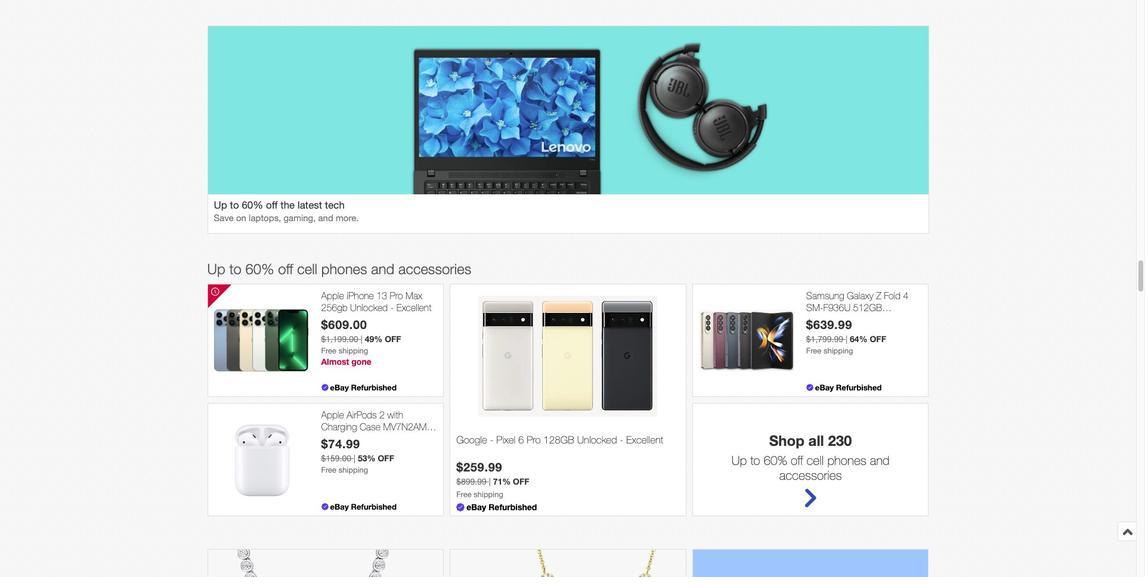 Task type: vqa. For each thing, say whether or not it's contained in the screenshot.
UP associated with Up to 60% off the latest tech Save on laptops, gaming, and more.
yes



Task type: locate. For each thing, give the bounding box(es) containing it.
more.
[[336, 213, 359, 223]]

1 apple from the top
[[321, 291, 344, 302]]

shipping down "$1,799.99" on the right of the page
[[824, 347, 854, 356]]

sm-
[[807, 302, 824, 313]]

cell down gaming, on the left
[[297, 261, 317, 278]]

0 vertical spatial to
[[230, 200, 239, 211]]

to for up to 60% off the latest tech save on laptops, gaming, and more.
[[230, 200, 239, 211]]

| left 49%
[[361, 335, 363, 344]]

0 horizontal spatial cell
[[297, 261, 317, 278]]

unlocked
[[350, 302, 388, 313], [807, 314, 844, 325], [577, 434, 617, 446]]

71%
[[493, 477, 511, 487]]

apple
[[321, 291, 344, 302], [321, 410, 344, 421]]

google
[[457, 434, 487, 446]]

2 horizontal spatial and
[[871, 454, 890, 468]]

off right 49%
[[385, 334, 401, 344]]

shop all 230 up to 60% off cell phones and accessories
[[732, 433, 890, 483]]

|
[[361, 335, 363, 344], [846, 335, 848, 344], [354, 454, 356, 464], [489, 477, 491, 487]]

refurbished down 53%
[[351, 503, 397, 512]]

good down 512gb
[[853, 314, 876, 325]]

free for $259.99
[[457, 491, 472, 499]]

ebay
[[330, 383, 349, 393], [816, 383, 834, 393], [330, 503, 349, 512], [467, 503, 487, 513]]

white
[[327, 433, 350, 444]]

ebay refurbished down the 71%
[[467, 503, 537, 513]]

cell inside shop all 230 up to 60% off cell phones and accessories
[[807, 454, 824, 468]]

apple up "charging"
[[321, 410, 344, 421]]

1 vertical spatial 60%
[[246, 261, 274, 278]]

unlocked for apple iphone 13 pro max 256gb unlocked - excellent $609.00 $1,199.00 | 49% off free shipping almost gone
[[350, 302, 388, 313]]

unlocked right 128gb
[[577, 434, 617, 446]]

ebay refurbished down 64%
[[816, 383, 882, 393]]

0 horizontal spatial unlocked
[[350, 302, 388, 313]]

60% down shop
[[764, 454, 788, 468]]

mv7n2am/a
[[383, 422, 436, 432]]

| for $259.99
[[489, 477, 491, 487]]

phones down '230'
[[828, 454, 867, 468]]

on
[[236, 213, 246, 223]]

gaming,
[[284, 213, 316, 223]]

free inside apple iphone 13 pro max 256gb unlocked - excellent $609.00 $1,199.00 | 49% off free shipping almost gone
[[321, 347, 337, 356]]

excellent for google - pixel 6 pro 128gb unlocked - excellent
[[627, 434, 664, 446]]

-
[[391, 302, 394, 313], [847, 314, 850, 325], [321, 433, 325, 444], [352, 433, 356, 444], [490, 434, 494, 446], [620, 434, 624, 446]]

60% for cell
[[246, 261, 274, 278]]

cell
[[297, 261, 317, 278], [807, 454, 824, 468]]

good down case at bottom
[[378, 433, 401, 444]]

0 vertical spatial and
[[318, 213, 333, 223]]

ebay for $639.99
[[816, 383, 834, 393]]

to inside up to 60% off the latest tech save on laptops, gaming, and more.
[[230, 200, 239, 211]]

free down "$1,799.99" on the right of the page
[[807, 347, 822, 356]]

ebay refurbished down gone
[[330, 383, 397, 393]]

60% down laptops,
[[246, 261, 274, 278]]

case
[[360, 422, 381, 432]]

free up the almost
[[321, 347, 337, 356]]

cell down all
[[807, 454, 824, 468]]

airpods
[[347, 410, 377, 421]]

1 horizontal spatial and
[[371, 261, 395, 278]]

free
[[321, 347, 337, 356], [807, 347, 822, 356], [321, 466, 337, 475], [457, 491, 472, 499]]

almost
[[321, 357, 349, 367]]

refurbished up '2'
[[351, 383, 397, 393]]

excellent
[[397, 302, 432, 313], [627, 434, 664, 446]]

ebay refurbished for $639.99
[[816, 383, 882, 393]]

off right the 71%
[[513, 477, 530, 487]]

off up laptops,
[[266, 200, 278, 211]]

4
[[904, 291, 909, 302]]

ebay down $159.00
[[330, 503, 349, 512]]

iphone
[[347, 291, 374, 302]]

shipping inside $639.99 $1,799.99 | 64% off free shipping
[[824, 347, 854, 356]]

save
[[214, 213, 234, 223]]

0 vertical spatial accessories
[[399, 261, 472, 278]]

60%
[[242, 200, 263, 211], [246, 261, 274, 278], [764, 454, 788, 468]]

to for up to 60% off cell phones and accessories
[[229, 261, 242, 278]]

ebay for $74.99
[[330, 503, 349, 512]]

ebay refurbished for $259.99
[[467, 503, 537, 513]]

unlocked down iphone
[[350, 302, 388, 313]]

- inside apple iphone 13 pro max 256gb unlocked - excellent $609.00 $1,199.00 | 49% off free shipping almost gone
[[391, 302, 394, 313]]

shipping
[[339, 347, 368, 356], [824, 347, 854, 356], [339, 466, 368, 475], [474, 491, 504, 499]]

accessories
[[399, 261, 472, 278], [780, 469, 842, 483]]

1 vertical spatial to
[[229, 261, 242, 278]]

$899.99
[[457, 477, 487, 487]]

samsung galaxy z fold 4 sm-f936u 512gb unlocked - good
[[807, 291, 909, 325]]

ebay down the $899.99
[[467, 503, 487, 513]]

1 vertical spatial apple
[[321, 410, 344, 421]]

shipping for $259.99
[[474, 491, 504, 499]]

2 vertical spatial and
[[871, 454, 890, 468]]

| inside apple iphone 13 pro max 256gb unlocked - excellent $609.00 $1,199.00 | 49% off free shipping almost gone
[[361, 335, 363, 344]]

z
[[877, 291, 882, 302]]

0 horizontal spatial pro
[[390, 291, 403, 302]]

$259.99 $899.99 | 71% off free shipping
[[457, 460, 530, 499]]

gone
[[352, 357, 372, 367]]

0 vertical spatial apple
[[321, 291, 344, 302]]

apple for -
[[321, 410, 344, 421]]

2 horizontal spatial unlocked
[[807, 314, 844, 325]]

0 vertical spatial pro
[[390, 291, 403, 302]]

refurbished
[[351, 383, 397, 393], [837, 383, 882, 393], [351, 503, 397, 512], [489, 503, 537, 513]]

unlocked down sm-
[[807, 314, 844, 325]]

0 vertical spatial unlocked
[[350, 302, 388, 313]]

free inside $74.99 $159.00 | 53% off free shipping
[[321, 466, 337, 475]]

2 apple from the top
[[321, 410, 344, 421]]

| left 64%
[[846, 335, 848, 344]]

off inside apple iphone 13 pro max 256gb unlocked - excellent $609.00 $1,199.00 | 49% off free shipping almost gone
[[385, 334, 401, 344]]

| inside $259.99 $899.99 | 71% off free shipping
[[489, 477, 491, 487]]

13
[[377, 291, 387, 302]]

up inside up to 60% off the latest tech save on laptops, gaming, and more.
[[214, 200, 227, 211]]

pro right 6
[[527, 434, 541, 446]]

apple up the 256gb
[[321, 291, 344, 302]]

all
[[809, 433, 825, 450]]

shipping down the 71%
[[474, 491, 504, 499]]

refurbished for $74.99
[[351, 503, 397, 512]]

apple airpods 2 with charging case mv7n2am/a - white - very good link
[[321, 410, 438, 444]]

samsung
[[807, 291, 845, 302]]

max
[[406, 291, 423, 302]]

apple inside apple iphone 13 pro max 256gb unlocked - excellent $609.00 $1,199.00 | 49% off free shipping almost gone
[[321, 291, 344, 302]]

60% up 'on'
[[242, 200, 263, 211]]

refurbished for $639.99
[[837, 383, 882, 393]]

latest
[[298, 200, 322, 211]]

phones
[[321, 261, 367, 278], [828, 454, 867, 468]]

and
[[318, 213, 333, 223], [371, 261, 395, 278], [871, 454, 890, 468]]

0 horizontal spatial accessories
[[399, 261, 472, 278]]

pro right 13
[[390, 291, 403, 302]]

0 horizontal spatial good
[[378, 433, 401, 444]]

ebay down the almost
[[330, 383, 349, 393]]

1 vertical spatial phones
[[828, 454, 867, 468]]

free inside $259.99 $899.99 | 71% off free shipping
[[457, 491, 472, 499]]

galaxy
[[847, 291, 874, 302]]

free down the $899.99
[[457, 491, 472, 499]]

1 vertical spatial unlocked
[[807, 314, 844, 325]]

ebay down "$1,799.99" on the right of the page
[[816, 383, 834, 393]]

off
[[266, 200, 278, 211], [278, 261, 293, 278], [385, 334, 401, 344], [870, 334, 887, 344], [378, 453, 394, 464], [791, 454, 804, 468], [513, 477, 530, 487]]

apple for $609.00
[[321, 291, 344, 302]]

accessories up max
[[399, 261, 472, 278]]

off right 64%
[[870, 334, 887, 344]]

53%
[[358, 453, 376, 464]]

ebay refurbished
[[330, 383, 397, 393], [816, 383, 882, 393], [330, 503, 397, 512], [467, 503, 537, 513]]

off inside $74.99 $159.00 | 53% off free shipping
[[378, 453, 394, 464]]

2 vertical spatial unlocked
[[577, 434, 617, 446]]

0 vertical spatial 60%
[[242, 200, 263, 211]]

free down $159.00
[[321, 466, 337, 475]]

| left the 71%
[[489, 477, 491, 487]]

60% inside up to 60% off the latest tech save on laptops, gaming, and more.
[[242, 200, 263, 211]]

| left 53%
[[354, 454, 356, 464]]

1 vertical spatial good
[[378, 433, 401, 444]]

| inside $639.99 $1,799.99 | 64% off free shipping
[[846, 335, 848, 344]]

2 vertical spatial 60%
[[764, 454, 788, 468]]

| inside $74.99 $159.00 | 53% off free shipping
[[354, 454, 356, 464]]

1 vertical spatial excellent
[[627, 434, 664, 446]]

0 vertical spatial phones
[[321, 261, 367, 278]]

2 vertical spatial to
[[751, 454, 761, 468]]

1 vertical spatial cell
[[807, 454, 824, 468]]

shipping inside $74.99 $159.00 | 53% off free shipping
[[339, 466, 368, 475]]

off down gaming, on the left
[[278, 261, 293, 278]]

unlocked inside apple iphone 13 pro max 256gb unlocked - excellent $609.00 $1,199.00 | 49% off free shipping almost gone
[[350, 302, 388, 313]]

free for $639.99
[[807, 347, 822, 356]]

ebay refurbished for $74.99
[[330, 503, 397, 512]]

free inside $639.99 $1,799.99 | 64% off free shipping
[[807, 347, 822, 356]]

up
[[214, 200, 227, 211], [207, 261, 225, 278], [732, 454, 747, 468]]

excellent inside apple iphone 13 pro max 256gb unlocked - excellent $609.00 $1,199.00 | 49% off free shipping almost gone
[[397, 302, 432, 313]]

0 horizontal spatial excellent
[[397, 302, 432, 313]]

1 vertical spatial accessories
[[780, 469, 842, 483]]

1 horizontal spatial unlocked
[[577, 434, 617, 446]]

accessories down all
[[780, 469, 842, 483]]

off down shop
[[791, 454, 804, 468]]

1 horizontal spatial good
[[853, 314, 876, 325]]

shipping up gone
[[339, 347, 368, 356]]

ebay refurbished down 53%
[[330, 503, 397, 512]]

off right 53%
[[378, 453, 394, 464]]

0 vertical spatial good
[[853, 314, 876, 325]]

0 horizontal spatial and
[[318, 213, 333, 223]]

1 horizontal spatial phones
[[828, 454, 867, 468]]

refurbished down 64%
[[837, 383, 882, 393]]

tech
[[325, 200, 345, 211]]

1 horizontal spatial accessories
[[780, 469, 842, 483]]

apple iphone 13 pro max 256gb unlocked - excellent link
[[321, 291, 438, 314]]

0 vertical spatial excellent
[[397, 302, 432, 313]]

off inside shop all 230 up to 60% off cell phones and accessories
[[791, 454, 804, 468]]

to
[[230, 200, 239, 211], [229, 261, 242, 278], [751, 454, 761, 468]]

good
[[853, 314, 876, 325], [378, 433, 401, 444]]

1 vertical spatial up
[[207, 261, 225, 278]]

google - pixel 6 pro 128gb unlocked - excellent
[[457, 434, 664, 446]]

0 vertical spatial up
[[214, 200, 227, 211]]

pro
[[390, 291, 403, 302], [527, 434, 541, 446]]

1 vertical spatial pro
[[527, 434, 541, 446]]

refurbished down the 71%
[[489, 503, 537, 513]]

shipping down 53%
[[339, 466, 368, 475]]

apple iphone 13 pro max 256gb unlocked - excellent $609.00 $1,199.00 | 49% off free shipping almost gone
[[321, 291, 432, 367]]

phones up iphone
[[321, 261, 367, 278]]

1 horizontal spatial excellent
[[627, 434, 664, 446]]

0 vertical spatial cell
[[297, 261, 317, 278]]

shipping inside $259.99 $899.99 | 71% off free shipping
[[474, 491, 504, 499]]

free for $74.99
[[321, 466, 337, 475]]

pixel
[[497, 434, 516, 446]]

1 horizontal spatial cell
[[807, 454, 824, 468]]

2 vertical spatial up
[[732, 454, 747, 468]]

apple inside 'apple airpods 2 with charging case mv7n2am/a - white - very good'
[[321, 410, 344, 421]]



Task type: describe. For each thing, give the bounding box(es) containing it.
60% inside shop all 230 up to 60% off cell phones and accessories
[[764, 454, 788, 468]]

up to 60% off the latest tech save on laptops, gaming, and more.
[[214, 200, 359, 223]]

0 horizontal spatial phones
[[321, 261, 367, 278]]

with
[[388, 410, 403, 421]]

charging
[[321, 422, 357, 432]]

very
[[358, 433, 375, 444]]

$639.99 $1,799.99 | 64% off free shipping
[[807, 317, 887, 356]]

$1,199.00
[[321, 335, 359, 344]]

60% for the
[[242, 200, 263, 211]]

and inside shop all 230 up to 60% off cell phones and accessories
[[871, 454, 890, 468]]

up for up to 60% off the latest tech save on laptops, gaming, and more.
[[214, 200, 227, 211]]

f936u
[[824, 302, 851, 313]]

google - pixel 6 pro 128gb unlocked - excellent link
[[457, 434, 680, 460]]

to inside shop all 230 up to 60% off cell phones and accessories
[[751, 454, 761, 468]]

off inside up to 60% off the latest tech save on laptops, gaming, and more.
[[266, 200, 278, 211]]

pro inside apple iphone 13 pro max 256gb unlocked - excellent $609.00 $1,199.00 | 49% off free shipping almost gone
[[390, 291, 403, 302]]

up to 60% off cell phones and accessories
[[207, 261, 472, 278]]

accessories inside shop all 230 up to 60% off cell phones and accessories
[[780, 469, 842, 483]]

unlocked for google - pixel 6 pro 128gb unlocked - excellent
[[577, 434, 617, 446]]

shipping inside apple iphone 13 pro max 256gb unlocked - excellent $609.00 $1,199.00 | 49% off free shipping almost gone
[[339, 347, 368, 356]]

230
[[829, 433, 852, 450]]

ebay for $259.99
[[467, 503, 487, 513]]

| for $639.99
[[846, 335, 848, 344]]

apple airpods 2 with charging case mv7n2am/a - white - very good
[[321, 410, 436, 444]]

$74.99
[[321, 437, 360, 451]]

- inside samsung galaxy z fold 4 sm-f936u 512gb unlocked - good
[[847, 314, 850, 325]]

the
[[281, 200, 295, 211]]

$74.99 $159.00 | 53% off free shipping
[[321, 437, 394, 475]]

| for $74.99
[[354, 454, 356, 464]]

512gb
[[854, 302, 883, 313]]

2
[[380, 410, 385, 421]]

256gb
[[321, 302, 348, 313]]

good inside 'apple airpods 2 with charging case mv7n2am/a - white - very good'
[[378, 433, 401, 444]]

49%
[[365, 334, 383, 344]]

refurbished for $259.99
[[489, 503, 537, 513]]

off inside $259.99 $899.99 | 71% off free shipping
[[513, 477, 530, 487]]

$159.00
[[321, 454, 352, 464]]

$259.99
[[457, 460, 503, 474]]

good inside samsung galaxy z fold 4 sm-f936u 512gb unlocked - good
[[853, 314, 876, 325]]

64%
[[850, 334, 868, 344]]

unlocked inside samsung galaxy z fold 4 sm-f936u 512gb unlocked - good
[[807, 314, 844, 325]]

off inside $639.99 $1,799.99 | 64% off free shipping
[[870, 334, 887, 344]]

shipping for $639.99
[[824, 347, 854, 356]]

fold
[[885, 291, 901, 302]]

samsung galaxy z fold 4 sm-f936u 512gb unlocked - good link
[[807, 291, 923, 325]]

1 vertical spatial and
[[371, 261, 395, 278]]

excellent for apple iphone 13 pro max 256gb unlocked - excellent $609.00 $1,199.00 | 49% off free shipping almost gone
[[397, 302, 432, 313]]

laptops,
[[249, 213, 281, 223]]

phones inside shop all 230 up to 60% off cell phones and accessories
[[828, 454, 867, 468]]

up inside shop all 230 up to 60% off cell phones and accessories
[[732, 454, 747, 468]]

$609.00
[[321, 317, 367, 332]]

128gb
[[544, 434, 575, 446]]

6
[[519, 434, 524, 446]]

$1,799.99
[[807, 335, 844, 344]]

1 horizontal spatial pro
[[527, 434, 541, 446]]

shop
[[770, 433, 805, 450]]

and inside up to 60% off the latest tech save on laptops, gaming, and more.
[[318, 213, 333, 223]]

shipping for $74.99
[[339, 466, 368, 475]]

up for up to 60% off cell phones and accessories
[[207, 261, 225, 278]]

$639.99
[[807, 317, 853, 332]]



